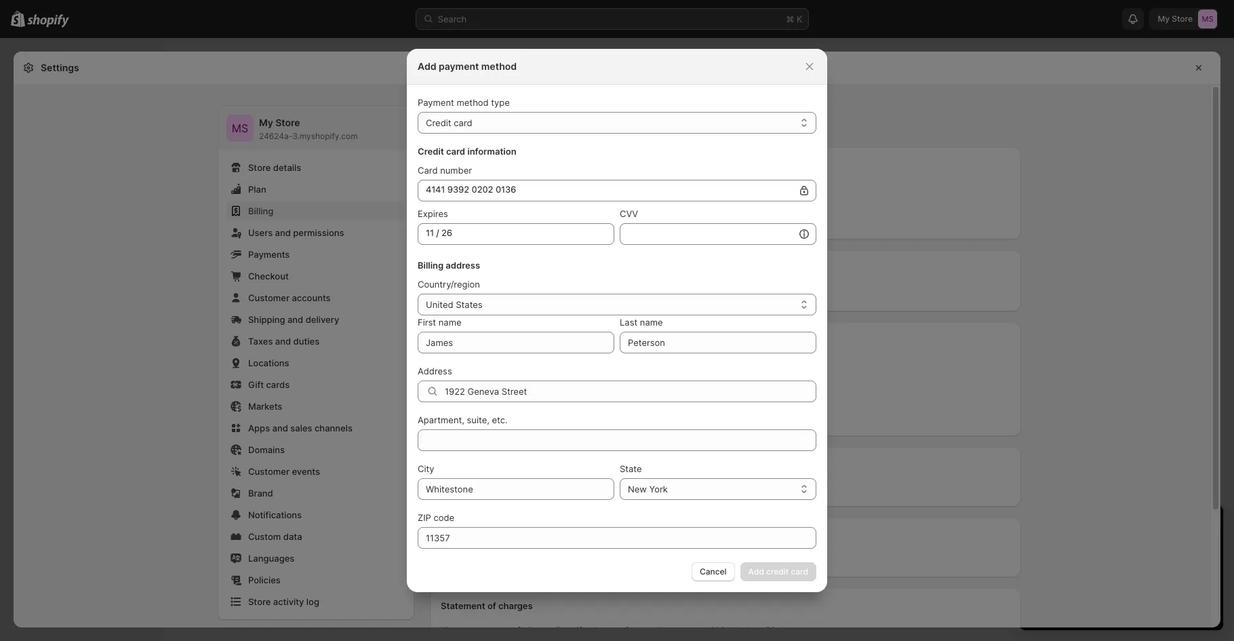 Task type: vqa. For each thing, say whether or not it's contained in the screenshot.
Last Name
yes



Task type: describe. For each thing, give the bounding box(es) containing it.
add a payment method for purchases and bills in shopify.
[[441, 184, 681, 195]]

gift cards link
[[227, 375, 406, 394]]

number
[[440, 165, 472, 176]]

name for last name
[[640, 317, 663, 328]]

cards
[[266, 379, 290, 390]]

card for credit card information
[[446, 146, 465, 157]]

statement of charges
[[441, 600, 533, 611]]

customer for customer accounts
[[248, 292, 290, 303]]

taxes and duties link
[[227, 332, 406, 351]]

plan
[[248, 184, 266, 195]]

shopify
[[556, 625, 587, 636]]

country/region
[[418, 279, 480, 290]]

for for billed
[[519, 348, 530, 359]]

0 horizontal spatial all
[[464, 413, 473, 424]]

2023
[[598, 387, 618, 398]]

apps.
[[695, 348, 718, 359]]

Apartment, suite, etc. text field
[[418, 429, 817, 451]]

shopify image
[[27, 14, 69, 28]]

method inside button
[[503, 214, 533, 224]]

view all link
[[433, 409, 481, 428]]

domains link
[[227, 440, 406, 459]]

notifications link
[[227, 505, 406, 524]]

october
[[551, 387, 582, 398]]

billing
[[495, 288, 519, 299]]

permissions
[[293, 227, 344, 238]]

suite,
[[467, 414, 490, 425]]

plan link
[[227, 180, 406, 199]]

2 vertical spatial charges
[[590, 625, 623, 636]]

last
[[620, 317, 638, 328]]

no
[[483, 484, 494, 495]]

log
[[307, 596, 320, 607]]

card number
[[418, 165, 472, 176]]

and for permissions
[[275, 227, 291, 238]]

Last name text field
[[620, 332, 817, 353]]

days.
[[779, 625, 801, 636]]

to
[[585, 288, 594, 299]]

subscriptions
[[441, 334, 500, 345]]

locations link
[[227, 353, 406, 372]]

last name
[[620, 317, 663, 328]]

store activity log link
[[227, 592, 406, 611]]

apartment, suite, etc.
[[418, 414, 508, 425]]

view for view all
[[441, 413, 461, 424]]

payment inside add payment method dialog
[[439, 60, 479, 72]]

card
[[418, 165, 438, 176]]

shop settings menu element
[[218, 107, 414, 619]]

card for credit card
[[454, 117, 472, 128]]

users and permissions link
[[227, 223, 406, 242]]

1 vertical spatial add
[[441, 184, 458, 195]]

any
[[640, 625, 654, 636]]

taxes and duties
[[248, 336, 320, 347]]

current
[[462, 288, 492, 299]]

custom data link
[[227, 527, 406, 546]]

your for upcoming
[[545, 484, 563, 495]]

method down the methods
[[507, 184, 539, 195]]

markets
[[248, 401, 282, 412]]

recurring
[[553, 348, 590, 359]]

shopify.
[[647, 184, 681, 195]]

data
[[283, 531, 302, 542]]

within
[[705, 625, 730, 636]]

billed
[[494, 348, 516, 359]]

details
[[273, 162, 301, 173]]

like
[[620, 348, 634, 359]]

cancel button
[[692, 562, 735, 581]]

new york
[[628, 484, 668, 495]]

trial
[[482, 375, 500, 386]]

custom data
[[248, 531, 302, 542]]

shipping
[[248, 314, 285, 325]]

the
[[732, 625, 746, 636]]

zip code
[[418, 512, 455, 523]]

method left the type
[[457, 97, 489, 108]]

trial your trial ends on october 27, 2023
[[482, 375, 618, 398]]

state
[[620, 463, 642, 474]]

and for duties
[[275, 336, 291, 347]]

markets link
[[227, 397, 406, 416]]

24624a-
[[259, 131, 293, 141]]

york
[[650, 484, 668, 495]]

a for payment
[[460, 184, 465, 195]]

sales
[[291, 423, 312, 433]]

channels
[[315, 423, 353, 433]]

united
[[426, 299, 454, 310]]

brand
[[248, 488, 273, 499]]

is
[[561, 288, 567, 299]]

store for store details
[[248, 162, 271, 173]]

shipping and delivery link
[[227, 310, 406, 329]]

my
[[259, 117, 273, 128]]

First name text field
[[418, 332, 615, 353]]

shopify logo image
[[444, 374, 468, 398]]

there
[[441, 484, 465, 495]]

customer events
[[248, 466, 320, 477]]

your inside trial your trial ends on october 27, 2023
[[482, 387, 499, 398]]

1 vertical spatial of
[[512, 625, 521, 636]]

view for view a summary of all your shopify charges for any date range within the last 90 days.
[[441, 625, 461, 636]]

on for october
[[539, 387, 549, 398]]

payments link
[[227, 245, 406, 264]]

(
[[617, 288, 620, 299]]

delivery
[[306, 314, 339, 325]]

first name
[[418, 317, 462, 328]]

credit card
[[426, 117, 472, 128]]

methods
[[481, 159, 518, 170]]

range
[[678, 625, 702, 636]]

0 vertical spatial your
[[441, 288, 460, 299]]

your for shopify
[[535, 625, 553, 636]]

plan
[[657, 348, 675, 359]]

cancel
[[700, 566, 727, 577]]

add payment method inside button
[[449, 214, 533, 224]]

and for sales
[[272, 423, 288, 433]]

last
[[748, 625, 763, 636]]

users and permissions
[[248, 227, 344, 238]]

1 horizontal spatial currency
[[522, 288, 558, 299]]

k
[[797, 14, 803, 24]]



Task type: locate. For each thing, give the bounding box(es) containing it.
on inside subscriptions items you're billed for on a recurring basis, like your plan and apps.
[[533, 348, 543, 359]]

gift
[[248, 379, 264, 390]]

your trial just started element
[[1020, 541, 1224, 630]]

new
[[628, 484, 647, 495]]

basis,
[[593, 348, 617, 359]]

add inside dialog
[[418, 60, 437, 72]]

view
[[441, 413, 461, 424], [441, 625, 461, 636]]

payment down credit card information
[[441, 159, 478, 170]]

0 horizontal spatial currency
[[469, 263, 507, 274]]

and down customer accounts
[[288, 314, 303, 325]]

credit for credit card information
[[418, 146, 444, 157]]

a for summary
[[464, 625, 469, 636]]

0 vertical spatial on
[[533, 348, 543, 359]]

2 vertical spatial on
[[532, 484, 543, 495]]

add payment method up 'payment method type'
[[418, 60, 517, 72]]

for for method
[[541, 184, 553, 195]]

store activity log
[[248, 596, 320, 607]]

your left shopify
[[535, 625, 553, 636]]

and left "bills"
[[601, 184, 616, 195]]

0 vertical spatial add
[[418, 60, 437, 72]]

1 vertical spatial a
[[546, 348, 550, 359]]

on
[[533, 348, 543, 359], [539, 387, 549, 398], [532, 484, 543, 495]]

1 vertical spatial your
[[482, 387, 499, 398]]

your right like at the bottom right of the page
[[636, 348, 654, 359]]

on right ends
[[539, 387, 549, 398]]

1 vertical spatial view
[[441, 625, 461, 636]]

and for delivery
[[288, 314, 303, 325]]

0 vertical spatial card
[[454, 117, 472, 128]]

in
[[638, 184, 645, 195]]

billing
[[430, 113, 471, 130], [248, 206, 274, 216], [418, 260, 444, 271], [441, 263, 467, 274]]

and
[[601, 184, 616, 195], [275, 227, 291, 238], [288, 314, 303, 325], [275, 336, 291, 347], [677, 348, 693, 359], [272, 423, 288, 433]]

a inside subscriptions items you're billed for on a recurring basis, like your plan and apps.
[[546, 348, 550, 359]]

of up 'summary'
[[488, 600, 496, 611]]

payment up 'payment method type'
[[439, 60, 479, 72]]

payment inside add payment method dialog
[[418, 97, 454, 108]]

information
[[468, 146, 517, 157]]

summary
[[471, 625, 510, 636]]

ms button
[[227, 115, 254, 142]]

and right plan
[[677, 348, 693, 359]]

apps and sales channels link
[[227, 419, 406, 438]]

charges up 'summary'
[[499, 600, 533, 611]]

and right the apps
[[272, 423, 288, 433]]

currency
[[469, 263, 507, 274], [522, 288, 558, 299]]

my store image
[[227, 115, 254, 142]]

my store 24624a-3.myshopify.com
[[259, 117, 358, 141]]

shipping and delivery
[[248, 314, 339, 325]]

0 vertical spatial credit
[[426, 117, 451, 128]]

customer for customer events
[[248, 466, 290, 477]]

2 vertical spatial payment
[[467, 214, 501, 224]]

store for store activity log
[[248, 596, 271, 607]]

of
[[488, 600, 496, 611], [512, 625, 521, 636]]

credit for credit card
[[426, 117, 451, 128]]

2 vertical spatial your
[[535, 625, 553, 636]]

2 horizontal spatial for
[[626, 625, 637, 636]]

taxes
[[248, 336, 273, 347]]

currency up current
[[469, 263, 507, 274]]

payment for credit
[[418, 97, 454, 108]]

0 horizontal spatial of
[[488, 600, 496, 611]]

add inside button
[[449, 214, 465, 224]]

payment methods
[[441, 159, 518, 170]]

locations
[[248, 358, 289, 368]]

payment up credit card at the top
[[418, 97, 454, 108]]

add payment method dialog
[[0, 49, 1235, 592]]

0 vertical spatial currency
[[469, 263, 507, 274]]

1 customer from the top
[[248, 292, 290, 303]]

ZIP code text field
[[418, 527, 817, 549]]

for inside subscriptions items you're billed for on a recurring basis, like your plan and apps.
[[519, 348, 530, 359]]

and right taxes
[[275, 336, 291, 347]]

3.myshopify.com
[[293, 131, 358, 141]]

a left recurring
[[546, 348, 550, 359]]

store up 24624a-
[[276, 117, 300, 128]]

0 vertical spatial payment
[[418, 97, 454, 108]]

on right billed
[[533, 348, 543, 359]]

ends
[[518, 387, 537, 398]]

a left 'summary'
[[464, 625, 469, 636]]

0 vertical spatial a
[[460, 184, 465, 195]]

1 horizontal spatial of
[[512, 625, 521, 636]]

method
[[482, 60, 517, 72], [457, 97, 489, 108], [507, 184, 539, 195], [503, 214, 533, 224]]

credits
[[441, 530, 472, 541]]

0 horizontal spatial for
[[519, 348, 530, 359]]

store up plan
[[248, 162, 271, 173]]

0 vertical spatial payment
[[439, 60, 479, 72]]

0 vertical spatial view
[[441, 413, 461, 424]]

subscriptions items you're billed for on a recurring basis, like your plan and apps.
[[441, 334, 718, 359]]

store inside my store 24624a-3.myshopify.com
[[276, 117, 300, 128]]

Address text field
[[445, 381, 817, 402]]

1 horizontal spatial name
[[640, 317, 663, 328]]

1 vertical spatial credit
[[418, 146, 444, 157]]

code
[[434, 512, 455, 523]]

customer accounts link
[[227, 288, 406, 307]]

etc.
[[492, 414, 508, 425]]

custom
[[248, 531, 281, 542]]

payment down payment methods
[[468, 184, 504, 195]]

1 vertical spatial your
[[545, 484, 563, 495]]

are
[[468, 484, 481, 495]]

card down 'payment method type'
[[454, 117, 472, 128]]

customer
[[248, 292, 290, 303], [248, 466, 290, 477]]

2 name from the left
[[640, 317, 663, 328]]

add payment method button
[[441, 210, 541, 229]]

of right 'summary'
[[512, 625, 521, 636]]

policies
[[248, 575, 281, 585]]

apps
[[248, 423, 270, 433]]

1 name from the left
[[439, 317, 462, 328]]

2 customer from the top
[[248, 466, 290, 477]]

payment inside the add payment method button
[[467, 214, 501, 224]]

name
[[439, 317, 462, 328], [640, 317, 663, 328]]

).
[[660, 288, 665, 299]]

add down card number
[[441, 184, 458, 195]]

add up 'payment method type'
[[418, 60, 437, 72]]

cvv
[[620, 208, 638, 219]]

payments
[[248, 249, 290, 260]]

0 vertical spatial your
[[636, 348, 654, 359]]

1 horizontal spatial your
[[482, 387, 499, 398]]

2 vertical spatial store
[[248, 596, 271, 607]]

accounts
[[292, 292, 331, 303]]

0 vertical spatial charges
[[496, 484, 530, 495]]

items
[[441, 348, 464, 359]]

notifications
[[248, 509, 302, 520]]

usd
[[596, 288, 615, 299]]

1 horizontal spatial all
[[523, 625, 532, 636]]

2 vertical spatial a
[[464, 625, 469, 636]]

payment method type
[[418, 97, 510, 108]]

payment for add
[[441, 159, 478, 170]]

on right the no
[[532, 484, 543, 495]]

1 horizontal spatial for
[[541, 184, 553, 195]]

for left any at the bottom right of page
[[626, 625, 637, 636]]

policies link
[[227, 571, 406, 590]]

method down add a payment method for purchases and bills in shopify.
[[503, 214, 533, 224]]

1 vertical spatial payment
[[441, 159, 478, 170]]

charges right shopify
[[590, 625, 623, 636]]

1 vertical spatial add payment method
[[449, 214, 533, 224]]

card
[[454, 117, 472, 128], [446, 146, 465, 157]]

0 vertical spatial all
[[464, 413, 473, 424]]

billing inside add payment method dialog
[[418, 260, 444, 271]]

1 vertical spatial currency
[[522, 288, 558, 299]]

users
[[248, 227, 273, 238]]

0 vertical spatial add payment method
[[418, 60, 517, 72]]

billing currency
[[441, 263, 507, 274]]

payment inside settings dialog
[[441, 159, 478, 170]]

2 vertical spatial for
[[626, 625, 637, 636]]

type
[[491, 97, 510, 108]]

2 vertical spatial add
[[449, 214, 465, 224]]

your inside subscriptions items you're billed for on a recurring basis, like your plan and apps.
[[636, 348, 654, 359]]

and inside subscriptions items you're billed for on a recurring basis, like your plan and apps.
[[677, 348, 693, 359]]

0 vertical spatial store
[[276, 117, 300, 128]]

customer down checkout
[[248, 292, 290, 303]]

store details link
[[227, 158, 406, 177]]

gift cards
[[248, 379, 290, 390]]

checkout link
[[227, 267, 406, 286]]

0 vertical spatial of
[[488, 600, 496, 611]]

languages
[[248, 553, 295, 564]]

payment
[[439, 60, 479, 72], [468, 184, 504, 195], [467, 214, 501, 224]]

0 vertical spatial customer
[[248, 292, 290, 303]]

add payment method inside dialog
[[418, 60, 517, 72]]

store down "policies"
[[248, 596, 271, 607]]

add payment method up the billing currency
[[449, 214, 533, 224]]

brand link
[[227, 484, 406, 503]]

date
[[657, 625, 676, 636]]

bill
[[609, 484, 621, 495]]

view down statement
[[441, 625, 461, 636]]

view inside view all link
[[441, 413, 461, 424]]

and right users
[[275, 227, 291, 238]]

1 vertical spatial customer
[[248, 466, 290, 477]]

method up the type
[[482, 60, 517, 72]]

customer events link
[[227, 462, 406, 481]]

billing inside shop settings menu element
[[248, 206, 274, 216]]

customer accounts
[[248, 292, 331, 303]]

expires
[[418, 208, 448, 219]]

store
[[276, 117, 300, 128], [248, 162, 271, 173], [248, 596, 271, 607]]

1 vertical spatial card
[[446, 146, 465, 157]]

0 vertical spatial for
[[541, 184, 553, 195]]

your left upcoming
[[545, 484, 563, 495]]

1 vertical spatial payment
[[468, 184, 504, 195]]

for left purchases
[[541, 184, 553, 195]]

1 vertical spatial for
[[519, 348, 530, 359]]

for right billed
[[519, 348, 530, 359]]

currency left is
[[522, 288, 558, 299]]

a down number
[[460, 184, 465, 195]]

90
[[766, 625, 777, 636]]

name down united states
[[439, 317, 462, 328]]

settings dialog
[[14, 52, 1221, 641]]

City text field
[[418, 478, 615, 500]]

payment up the billing currency
[[467, 214, 501, 224]]

1 view from the top
[[441, 413, 461, 424]]

store details
[[248, 162, 301, 173]]

activity
[[273, 596, 304, 607]]

2 view from the top
[[441, 625, 461, 636]]

1 vertical spatial all
[[523, 625, 532, 636]]

view left suite,
[[441, 413, 461, 424]]

dollar
[[635, 288, 660, 299]]

1 vertical spatial on
[[539, 387, 549, 398]]

your down "trial"
[[482, 387, 499, 398]]

1 vertical spatial charges
[[499, 600, 533, 611]]

credit up card
[[418, 146, 444, 157]]

charges right the no
[[496, 484, 530, 495]]

1 vertical spatial store
[[248, 162, 271, 173]]

search
[[438, 14, 467, 24]]

0 horizontal spatial your
[[441, 288, 460, 299]]

on inside trial your trial ends on october 27, 2023
[[539, 387, 549, 398]]

city
[[418, 463, 435, 474]]

0 horizontal spatial name
[[439, 317, 462, 328]]

your left current
[[441, 288, 460, 299]]

card up number
[[446, 146, 465, 157]]

there are no charges on your upcoming bill
[[441, 484, 621, 495]]

name right last
[[640, 317, 663, 328]]

on for your
[[532, 484, 543, 495]]

name for first name
[[439, 317, 462, 328]]

customer down 'domains'
[[248, 466, 290, 477]]

add right expires
[[449, 214, 465, 224]]

credit down 'payment method type'
[[426, 117, 451, 128]]



